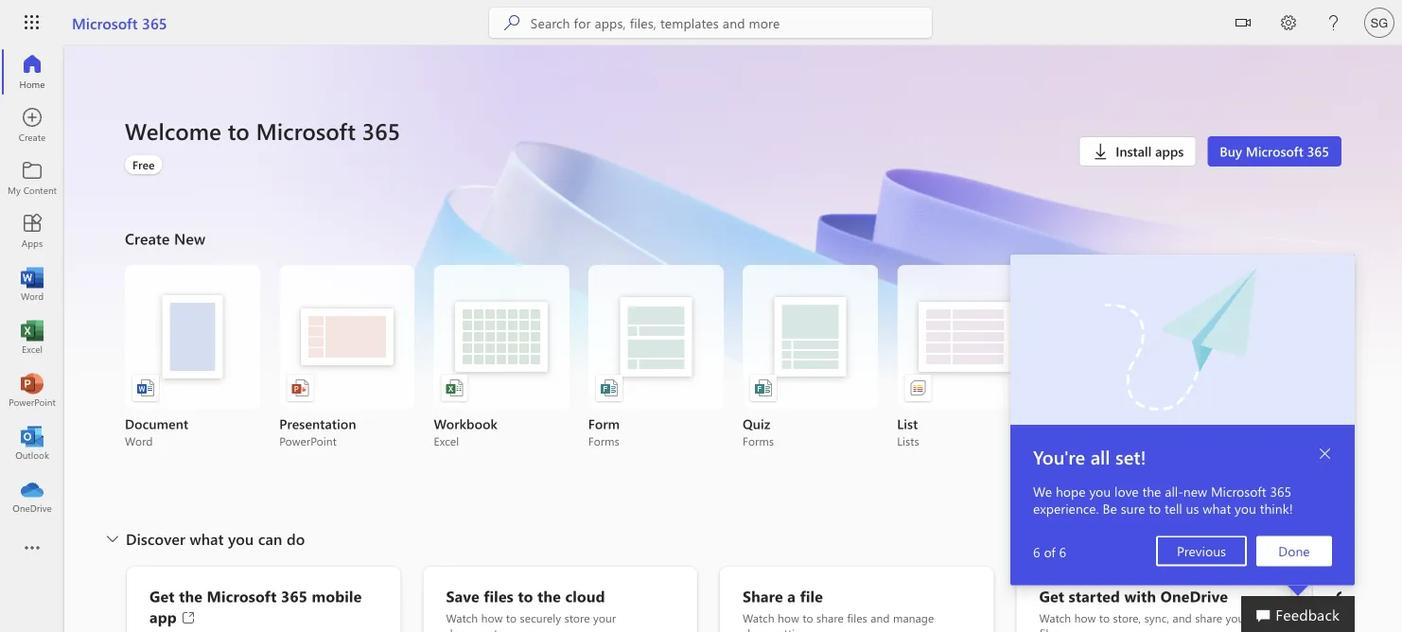 Task type: locate. For each thing, give the bounding box(es) containing it.
previous
[[1178, 543, 1227, 560]]

how
[[481, 611, 503, 626], [778, 611, 800, 626], [1075, 611, 1097, 626], [1372, 611, 1393, 626]]

1 your from the left
[[594, 611, 616, 626]]

1 horizontal spatial and
[[1173, 611, 1193, 626]]

none search field inside microsoft 365 banner
[[489, 8, 932, 38]]

0 vertical spatial files
[[484, 586, 514, 606]]

6
[[1034, 543, 1041, 560], [1060, 543, 1067, 560]]

new
[[1184, 482, 1208, 500]]

you left think! in the right of the page
[[1235, 500, 1257, 517]]

share down share
[[743, 626, 770, 632]]

share inside get started with onedrive watch how to store, sync, and share your files.
[[1196, 611, 1223, 626]]

1 6 from the left
[[1034, 543, 1041, 560]]

forms inside form forms
[[589, 434, 620, 449]]

create left new
[[125, 228, 170, 248]]

settings.
[[774, 626, 816, 632]]

how inside collabora watch how to
[[1372, 611, 1393, 626]]

create new element
[[125, 223, 1342, 523]]

cloud
[[566, 586, 605, 606]]

get up files.
[[1040, 586, 1065, 606]]

to left store,
[[1100, 611, 1110, 626]]

get inside get the microsoft 365 mobile app
[[150, 586, 175, 606]]

save files to the cloud watch how to securely store your documents.
[[446, 586, 616, 632]]

files right save
[[484, 586, 514, 606]]

365 inside buy microsoft 365 button
[[1308, 142, 1330, 160]]

lists list image
[[909, 379, 928, 398]]

2 horizontal spatial you
[[1235, 500, 1257, 517]]

apps image
[[23, 222, 42, 240]]

files
[[484, 586, 514, 606], [848, 611, 868, 626]]

microsoft inside button
[[1247, 142, 1304, 160]]

how down collabora
[[1372, 611, 1393, 626]]

0 horizontal spatial files
[[484, 586, 514, 606]]

presentation powerpoint
[[279, 415, 357, 449]]

file
[[800, 586, 823, 606]]

share
[[743, 586, 784, 606]]

0 horizontal spatial forms
[[589, 434, 620, 449]]

discover
[[126, 528, 186, 549]]

you for the
[[1090, 482, 1112, 500]]

forms down form
[[589, 434, 620, 449]]

list
[[125, 265, 1342, 449]]

2 forms from the left
[[743, 434, 774, 449]]

watch inside get started with onedrive watch how to store, sync, and share your files.
[[1040, 611, 1072, 626]]

to down file
[[803, 611, 814, 626]]

previous button
[[1157, 536, 1248, 567]]

2 horizontal spatial the
[[1143, 482, 1162, 500]]

1 horizontal spatial your
[[1226, 611, 1249, 626]]

to right "welcome"
[[228, 115, 250, 146]]

see more in create link
[[1203, 463, 1342, 486]]

free
[[133, 157, 155, 172]]

to left "securely"
[[506, 611, 517, 626]]

watch
[[446, 611, 478, 626], [743, 611, 775, 626], [1040, 611, 1072, 626], [1337, 611, 1369, 626]]

1 horizontal spatial what
[[1203, 500, 1232, 517]]

more
[[1230, 465, 1260, 483]]

what right us
[[1203, 500, 1232, 517]]

you
[[1090, 482, 1112, 500], [1235, 500, 1257, 517], [228, 528, 254, 549]]

video
[[1207, 415, 1242, 433]]

watch down started at the right of the page
[[1040, 611, 1072, 626]]

you're all set! heading
[[1034, 444, 1310, 469]]

buy microsoft 365
[[1220, 142, 1330, 160]]

0 horizontal spatial get
[[150, 586, 175, 606]]

share
[[817, 611, 844, 626], [1196, 611, 1223, 626], [743, 626, 770, 632]]

powerpoint
[[279, 434, 337, 449]]

how down started at the right of the page
[[1075, 611, 1097, 626]]

and inside get started with onedrive watch how to store, sync, and share your files.
[[1173, 611, 1193, 626]]

the left all-
[[1143, 482, 1162, 500]]

to down collabora
[[1397, 611, 1403, 626]]

get
[[150, 586, 175, 606], [1040, 586, 1065, 606]]

sg button
[[1357, 0, 1403, 45]]

get the microsoft 365 mobile app link
[[127, 567, 401, 632]]

1 horizontal spatial the
[[538, 586, 561, 606]]

tell
[[1165, 500, 1183, 517]]

watch down save
[[446, 611, 478, 626]]

4 how from the left
[[1372, 611, 1393, 626]]

6 left of
[[1034, 543, 1041, 560]]

files inside share a file watch how to share files and manage share settings.
[[848, 611, 868, 626]]

save
[[446, 586, 480, 606]]

1 get from the left
[[150, 586, 175, 606]]

0 horizontal spatial and
[[871, 611, 890, 626]]

excel image
[[23, 328, 42, 346]]

1 vertical spatial create
[[1278, 465, 1316, 483]]

your right store
[[594, 611, 616, 626]]

microsoft
[[72, 12, 138, 33], [256, 115, 356, 146], [1247, 142, 1304, 160], [1212, 482, 1267, 500], [207, 586, 277, 606]]

2 horizontal spatial share
[[1196, 611, 1223, 626]]

experience.
[[1034, 500, 1100, 517]]

get inside get started with onedrive watch how to store, sync, and share your files.
[[1040, 586, 1065, 606]]

3 watch from the left
[[1040, 611, 1072, 626]]

the inside we hope you love the all-new microsoft 365 experience. be sure to tell us what you think!
[[1143, 482, 1162, 500]]


[[1319, 447, 1334, 462]]

share down onedrive
[[1196, 611, 1223, 626]]

watch inside share a file watch how to share files and manage share settings.
[[743, 611, 775, 626]]

forms down quiz on the bottom right of page
[[743, 434, 774, 449]]

you for do
[[228, 528, 254, 549]]

what
[[1203, 500, 1232, 517], [190, 528, 224, 549]]

the inside save files to the cloud watch how to securely store your documents.
[[538, 586, 561, 606]]

word
[[125, 434, 153, 449]]

how left "securely"
[[481, 611, 503, 626]]

2 and from the left
[[1173, 611, 1193, 626]]

files left manage
[[848, 611, 868, 626]]

0 vertical spatial what
[[1203, 500, 1232, 517]]

365 inside get the microsoft 365 mobile app
[[281, 586, 308, 606]]

how down a
[[778, 611, 800, 626]]

excel
[[434, 434, 459, 449]]

1 how from the left
[[481, 611, 503, 626]]

you left love
[[1090, 482, 1112, 500]]

documents.
[[446, 626, 506, 632]]

1 watch from the left
[[446, 611, 478, 626]]

0 vertical spatial create
[[125, 228, 170, 248]]

what right discover
[[190, 528, 224, 549]]

1 horizontal spatial get
[[1040, 586, 1065, 606]]

your inside get started with onedrive watch how to store, sync, and share your files.
[[1226, 611, 1249, 626]]

1 horizontal spatial 6
[[1060, 543, 1067, 560]]

365 inside we hope you love the all-new microsoft 365 experience. be sure to tell us what you think!
[[1271, 482, 1292, 500]]

outlook image
[[23, 434, 42, 452]]

you inside dropdown button
[[228, 528, 254, 549]]

1 and from the left
[[871, 611, 890, 626]]

workbook excel
[[434, 415, 498, 449]]

2 get from the left
[[1040, 586, 1065, 606]]

files inside save files to the cloud watch how to securely store your documents.
[[484, 586, 514, 606]]

get up app
[[150, 586, 175, 606]]

watch inside collabora watch how to
[[1337, 611, 1369, 626]]

None search field
[[489, 8, 932, 38]]

0 horizontal spatial what
[[190, 528, 224, 549]]

to left tell
[[1149, 500, 1162, 517]]

1 vertical spatial what
[[190, 528, 224, 549]]

the down 'discover what you can do' dropdown button
[[179, 586, 203, 606]]

0 horizontal spatial share
[[743, 626, 770, 632]]

share a file watch how to share files and manage share settings.
[[743, 586, 935, 632]]

and
[[871, 611, 890, 626], [1173, 611, 1193, 626]]

share down file
[[817, 611, 844, 626]]

3 how from the left
[[1075, 611, 1097, 626]]

2 how from the left
[[778, 611, 800, 626]]

1 forms from the left
[[589, 434, 620, 449]]

watch down collabora
[[1337, 611, 1369, 626]]

and down onedrive
[[1173, 611, 1193, 626]]

new quiz image
[[754, 379, 773, 398]]

0 horizontal spatial you
[[228, 528, 254, 549]]

what inside we hope you love the all-new microsoft 365 experience. be sure to tell us what you think!
[[1203, 500, 1232, 517]]

0 horizontal spatial your
[[594, 611, 616, 626]]

1 horizontal spatial share
[[817, 611, 844, 626]]

2 watch from the left
[[743, 611, 775, 626]]

1 vertical spatial files
[[848, 611, 868, 626]]

0 horizontal spatial create
[[125, 228, 170, 248]]

see more in create
[[1205, 465, 1316, 483]]

you left can on the left of the page
[[228, 528, 254, 549]]

watch down share
[[743, 611, 775, 626]]

2 your from the left
[[1226, 611, 1249, 626]]

0 horizontal spatial 6
[[1034, 543, 1041, 560]]

the
[[1143, 482, 1162, 500], [179, 586, 203, 606], [538, 586, 561, 606]]

navigation
[[0, 45, 64, 523]]

view more apps image
[[23, 540, 42, 558]]

1 horizontal spatial forms
[[743, 434, 774, 449]]

1 horizontal spatial you
[[1090, 482, 1112, 500]]

my content image
[[23, 168, 42, 187]]

video clipchamp
[[1207, 415, 1261, 449]]

0 horizontal spatial the
[[179, 586, 203, 606]]

forms survey image
[[600, 379, 619, 398]]

365
[[142, 12, 167, 33], [362, 115, 401, 146], [1308, 142, 1330, 160], [1271, 482, 1292, 500], [281, 586, 308, 606]]

clipchamp
[[1207, 434, 1261, 449]]

lists
[[898, 434, 920, 449]]

Search box. Suggestions appear as you type. search field
[[531, 8, 932, 38]]

presentation
[[279, 415, 357, 433]]

love
[[1115, 482, 1139, 500]]

4 watch from the left
[[1337, 611, 1369, 626]]

get for get started with onedrive watch how to store, sync, and share your files.
[[1040, 586, 1065, 606]]

the up "securely"
[[538, 586, 561, 606]]

 button
[[1311, 439, 1341, 470]]

create
[[125, 228, 170, 248], [1278, 465, 1316, 483]]

your
[[594, 611, 616, 626], [1226, 611, 1249, 626]]

discover what you can do button
[[99, 523, 309, 554]]

to
[[228, 115, 250, 146], [1149, 500, 1162, 517], [518, 586, 533, 606], [506, 611, 517, 626], [803, 611, 814, 626], [1100, 611, 1110, 626], [1397, 611, 1403, 626]]

your down onedrive
[[1226, 611, 1249, 626]]

get for get the microsoft 365 mobile app
[[150, 586, 175, 606]]

in
[[1264, 465, 1275, 483]]

create right in
[[1278, 465, 1316, 483]]

how inside save files to the cloud watch how to securely store your documents.
[[481, 611, 503, 626]]

feedback
[[1276, 604, 1340, 624]]

create image
[[23, 115, 42, 134]]

6 right of
[[1060, 543, 1067, 560]]

and left manage
[[871, 611, 890, 626]]

1 horizontal spatial files
[[848, 611, 868, 626]]

1 horizontal spatial create
[[1278, 465, 1316, 483]]



Task type: vqa. For each thing, say whether or not it's contained in the screenshot.
the leftmost 6
yes



Task type: describe. For each thing, give the bounding box(es) containing it.
6 of 6
[[1034, 543, 1067, 560]]

create new
[[125, 228, 206, 248]]

see
[[1205, 465, 1226, 483]]

mobile
[[312, 586, 362, 606]]

share for get started with onedrive
[[1196, 611, 1223, 626]]

welcome to microsoft 365
[[125, 115, 401, 146]]

welcome
[[125, 115, 222, 146]]

files.
[[1040, 626, 1063, 632]]

share for share a file
[[743, 626, 770, 632]]

install
[[1116, 142, 1152, 160]]

the inside get the microsoft 365 mobile app
[[179, 586, 203, 606]]

microsoft inside we hope you love the all-new microsoft 365 experience. be sure to tell us what you think!
[[1212, 482, 1267, 500]]

started
[[1069, 586, 1121, 606]]

think!
[[1261, 500, 1294, 517]]

feedback button
[[1242, 596, 1356, 632]]

apps
[[1156, 142, 1184, 160]]

collabora watch how to
[[1337, 586, 1403, 632]]

manage
[[894, 611, 935, 626]]

set!
[[1116, 444, 1147, 469]]

and inside share a file watch how to share files and manage share settings.
[[871, 611, 890, 626]]

your inside save files to the cloud watch how to securely store your documents.
[[594, 611, 616, 626]]

all-
[[1166, 482, 1184, 500]]

how inside get started with onedrive watch how to store, sync, and share your files.
[[1075, 611, 1097, 626]]

quiz forms
[[743, 415, 774, 449]]

you're all set! dialog
[[1011, 255, 1356, 586]]

design designer
[[1052, 415, 1098, 449]]

with
[[1125, 586, 1157, 606]]

store
[[565, 611, 590, 626]]

get the microsoft 365 mobile app
[[150, 586, 362, 627]]

securely
[[520, 611, 562, 626]]

microsoft inside get the microsoft 365 mobile app
[[207, 586, 277, 606]]

onedrive image
[[23, 487, 42, 505]]

forms for quiz
[[743, 434, 774, 449]]

excel workbook image
[[445, 379, 464, 398]]

watch inside save files to the cloud watch how to securely store your documents.
[[446, 611, 478, 626]]

to inside we hope you love the all-new microsoft 365 experience. be sure to tell us what you think!
[[1149, 500, 1162, 517]]

workbook
[[434, 415, 498, 433]]

 button
[[1221, 0, 1267, 49]]

sg
[[1371, 15, 1389, 30]]

new
[[174, 228, 206, 248]]

next image
[[1318, 523, 1337, 554]]

home image
[[23, 62, 42, 81]]

list lists
[[898, 415, 920, 449]]

microsoft inside banner
[[72, 12, 138, 33]]

forms for form
[[589, 434, 620, 449]]

to inside collabora watch how to
[[1397, 611, 1403, 626]]

can
[[258, 528, 282, 549]]

collabora
[[1337, 586, 1403, 606]]

powerpoint image
[[23, 381, 42, 399]]

microsoft 365
[[72, 12, 167, 33]]

this account doesn't have a microsoft 365 subscription. click to view your benefits. tooltip
[[125, 155, 162, 174]]

design
[[1052, 415, 1094, 433]]

quiz
[[743, 415, 771, 433]]

word image
[[23, 275, 42, 293]]

powerpoint presentation image
[[291, 379, 310, 398]]

a
[[788, 586, 796, 606]]

onedrive
[[1161, 586, 1229, 606]]

what inside dropdown button
[[190, 528, 224, 549]]

how inside share a file watch how to share files and manage share settings.
[[778, 611, 800, 626]]

word document image
[[136, 379, 155, 398]]

you're
[[1034, 444, 1086, 469]]

form
[[589, 415, 620, 433]]

done button
[[1257, 536, 1333, 567]]

you're all set!
[[1034, 444, 1147, 469]]

store,
[[1114, 611, 1142, 626]]

all
[[1091, 444, 1111, 469]]

form forms
[[589, 415, 620, 449]]

install apps
[[1116, 142, 1184, 160]]

document word
[[125, 415, 189, 449]]

be
[[1103, 500, 1118, 517]]

list
[[898, 415, 919, 433]]

install apps button
[[1079, 136, 1197, 167]]

to inside get started with onedrive watch how to store, sync, and share your files.
[[1100, 611, 1110, 626]]

done
[[1279, 543, 1311, 560]]

list containing document
[[125, 265, 1342, 449]]

to inside share a file watch how to share files and manage share settings.
[[803, 611, 814, 626]]

2 6 from the left
[[1060, 543, 1067, 560]]

hope
[[1056, 482, 1086, 500]]

discover what you can do
[[126, 528, 305, 549]]

of
[[1044, 543, 1056, 560]]

document
[[125, 415, 189, 433]]

we hope you love the all-new microsoft 365 experience. be sure to tell us what you think!
[[1034, 482, 1294, 517]]

we
[[1034, 482, 1053, 500]]

microsoft 365 banner
[[0, 0, 1403, 49]]

app
[[150, 607, 177, 627]]

sure
[[1121, 500, 1146, 517]]

do
[[287, 528, 305, 549]]

365 inside microsoft 365 banner
[[142, 12, 167, 33]]

sync,
[[1145, 611, 1170, 626]]

designer
[[1052, 434, 1098, 449]]

buy microsoft 365 button
[[1208, 136, 1342, 167]]

buy
[[1220, 142, 1243, 160]]


[[1236, 15, 1251, 30]]

get started with onedrive watch how to store, sync, and share your files.
[[1040, 586, 1249, 632]]

to up "securely"
[[518, 586, 533, 606]]

us
[[1187, 500, 1200, 517]]



